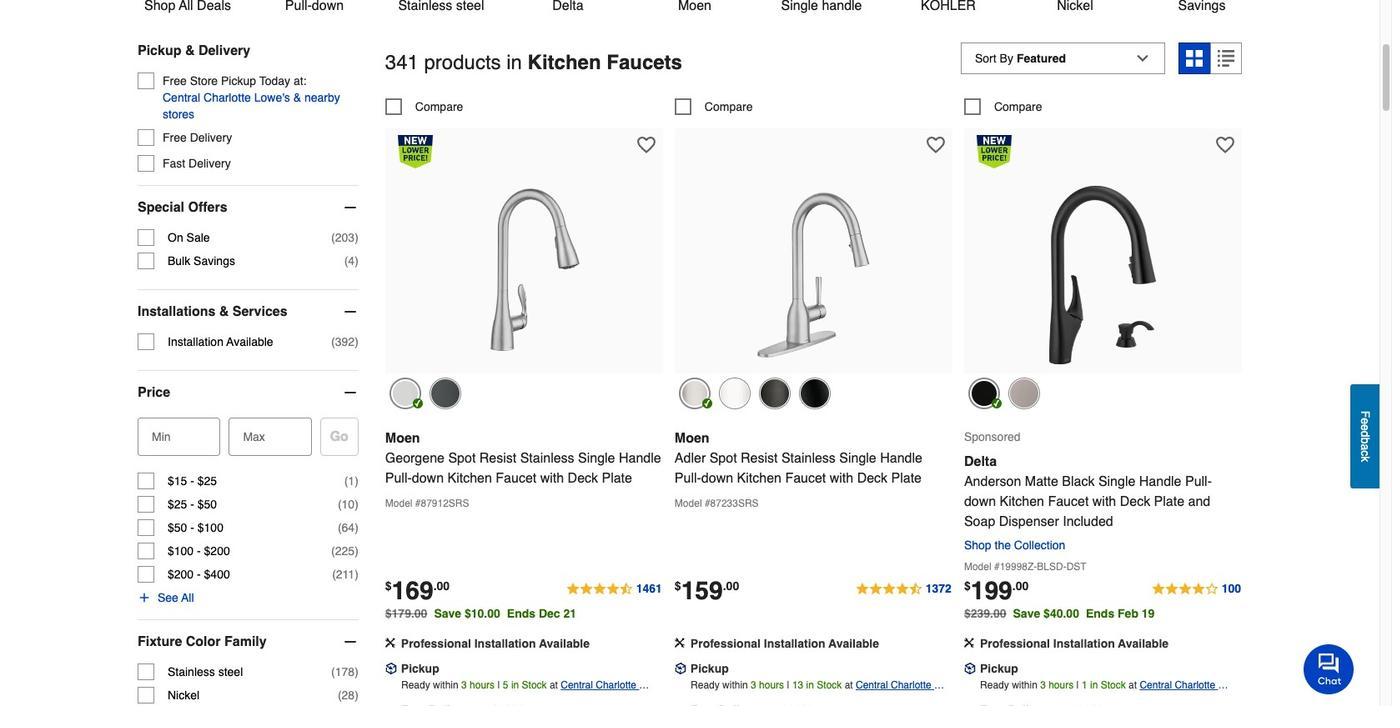 Task type: describe. For each thing, give the bounding box(es) containing it.
blsd-
[[1037, 561, 1066, 573]]

fixture
[[138, 635, 182, 650]]

392
[[335, 335, 355, 348]]

fixture color family button
[[138, 620, 358, 664]]

341
[[385, 51, 419, 74]]

( 178 )
[[331, 665, 358, 679]]

in for ready within 3 hours | 13 in stock at central charlotte lowe's
[[806, 680, 814, 692]]

| for 13
[[787, 680, 790, 692]]

0 horizontal spatial stainless
[[168, 665, 215, 679]]

1461
[[636, 582, 662, 596]]

pickup image for ready within 3 hours | 1 in stock at central charlotte lowe's
[[964, 663, 976, 675]]

chrome image
[[719, 378, 751, 410]]

available down 21 at bottom
[[539, 637, 590, 651]]

pickup image
[[385, 663, 397, 675]]

- for $25
[[190, 498, 194, 511]]

) for ( 4 )
[[355, 254, 358, 268]]

in for ready within 3 hours | 5 in stock at central charlotte lowe's
[[511, 680, 519, 692]]

$ 159 .00
[[675, 576, 739, 606]]

( for 211
[[332, 568, 336, 581]]

included
[[1063, 515, 1113, 530]]

lowe's for ready within 3 hours | 5 in stock at central charlotte lowe's
[[561, 697, 592, 706]]

resist for georgene
[[479, 451, 516, 466]]

1461 button
[[565, 580, 663, 600]]

minus image for special offers
[[342, 199, 358, 216]]

( 64 )
[[338, 521, 358, 534]]

lowe's for ready within 3 hours | 1 in stock at central charlotte lowe's
[[1140, 697, 1171, 706]]

- for $50
[[190, 521, 194, 534]]

- for $100
[[197, 544, 201, 558]]

4 stars image
[[1151, 580, 1242, 600]]

resist for adler
[[741, 451, 778, 466]]

ready within 3 hours | 5 in stock at central charlotte lowe's
[[401, 680, 639, 706]]

down for georgene
[[412, 471, 444, 486]]

1 e from the top
[[1359, 418, 1372, 425]]

64
[[342, 521, 355, 534]]

hours for 5
[[470, 680, 495, 692]]

single inside delta anderson matte black single handle pull- down kitchen faucet with deck plate and soap dispenser included
[[1098, 475, 1135, 490]]

5
[[503, 680, 508, 692]]

bulk savings
[[168, 254, 235, 268]]

pickup up central charlotte lowe's & nearby stores
[[221, 74, 256, 87]]

free store pickup today at:
[[163, 74, 307, 87]]

black
[[1062, 475, 1095, 490]]

pull- inside delta anderson matte black single handle pull- down kitchen faucet with deck plate and soap dispenser included
[[1185, 475, 1212, 490]]

offers
[[188, 200, 227, 215]]

special offers button
[[138, 186, 358, 229]]

spot for georgene
[[448, 451, 476, 466]]

lowe's for ready within 3 hours | 13 in stock at central charlotte lowe's
[[856, 697, 887, 706]]

was price $179.00 element
[[385, 603, 434, 621]]

f e e d b a c k button
[[1350, 385, 1380, 489]]

nickel
[[168, 689, 199, 702]]

28
[[342, 689, 355, 702]]

savings
[[194, 254, 235, 268]]

handle for adler spot resist stainless single handle pull-down kitchen faucet with deck plate
[[880, 451, 922, 466]]

19
[[1142, 607, 1155, 621]]

professional for 1st assembly image from the right
[[980, 637, 1050, 651]]

4.5 stars image for 159
[[855, 580, 952, 600]]

compare for 1001327070 element
[[705, 100, 753, 113]]

price button
[[138, 371, 358, 414]]

kitchen left faucets
[[528, 51, 601, 74]]

available up ready within 3 hours | 13 in stock at central charlotte lowe's
[[828, 637, 879, 651]]

faucet inside delta anderson matte black single handle pull- down kitchen faucet with deck plate and soap dispenser included
[[1048, 495, 1089, 510]]

2 horizontal spatial #
[[994, 561, 1000, 573]]

assembly image
[[675, 638, 685, 648]]

plus image
[[138, 591, 151, 605]]

) for ( 211 )
[[355, 568, 358, 581]]

2 horizontal spatial model
[[964, 561, 991, 573]]

( for 392
[[331, 335, 335, 348]]

sponsored
[[964, 430, 1021, 444]]

available down 19
[[1118, 637, 1169, 651]]

1372
[[926, 582, 952, 596]]

( 1 )
[[344, 474, 358, 488]]

services
[[233, 304, 287, 319]]

compare for 1000957192 element
[[415, 100, 463, 113]]

( for 28
[[338, 689, 342, 702]]

( for 178
[[331, 665, 335, 679]]

) for ( 392 )
[[355, 335, 358, 348]]

heart outline image for first new lower price image from right
[[1216, 136, 1234, 154]]

ready for ready within 3 hours | 1 in stock at central charlotte lowe's
[[980, 680, 1009, 692]]

faucets
[[607, 51, 682, 74]]

heart outline image for first new lower price image from the left
[[637, 136, 655, 154]]

1 vertical spatial $50
[[168, 521, 187, 534]]

all
[[181, 591, 194, 605]]

pull- for adler spot resist stainless single handle pull-down kitchen faucet with deck plate
[[675, 471, 701, 486]]

installations & services
[[138, 304, 287, 319]]

fixture color family
[[138, 635, 267, 650]]

moen for moen georgene spot resist stainless single handle pull-down kitchen faucet with deck plate
[[385, 431, 420, 446]]

minus image for fixture color family
[[342, 634, 358, 650]]

anderson
[[964, 475, 1021, 490]]

) for ( 178 )
[[355, 665, 358, 679]]

model # 87233srs
[[675, 498, 759, 510]]

211
[[336, 568, 355, 581]]

c
[[1359, 451, 1372, 457]]

87912srs
[[421, 498, 469, 510]]

ends for 199
[[1086, 607, 1114, 621]]

$15
[[168, 474, 187, 488]]

bulk
[[168, 254, 190, 268]]

in right products
[[506, 51, 522, 74]]

minus image
[[342, 303, 358, 320]]

moen adler spot resist stainless single handle pull-down kitchen faucet with deck plate image
[[722, 184, 905, 367]]

( 4 )
[[344, 254, 358, 268]]

ends dec 21 element
[[507, 607, 583, 621]]

( 10 )
[[338, 498, 358, 511]]

hours for 1
[[1049, 680, 1074, 692]]

) for ( 28 )
[[355, 689, 358, 702]]

ready within 3 hours | 1 in stock at central charlotte lowe's
[[980, 680, 1218, 706]]

professional for 2nd assembly image from right
[[401, 637, 471, 651]]

$179.00 save $10.00 ends dec 21
[[385, 607, 576, 621]]

down inside delta anderson matte black single handle pull- down kitchen faucet with deck plate and soap dispenser included
[[964, 495, 996, 510]]

pickup for ready within 3 hours | 13 in stock at central charlotte lowe's
[[690, 662, 729, 676]]

hours for 13
[[759, 680, 784, 692]]

within for ready within 3 hours | 5 in stock at central charlotte lowe's
[[433, 680, 458, 692]]

10
[[342, 498, 355, 511]]

4
[[348, 254, 355, 268]]

1 vertical spatial $100
[[168, 544, 194, 558]]

( 28 )
[[338, 689, 358, 702]]

with for moen adler spot resist stainless single handle pull-down kitchen faucet with deck plate
[[830, 471, 853, 486]]

$25 - $50
[[168, 498, 217, 511]]

( for 203
[[331, 231, 335, 244]]

soap
[[964, 515, 995, 530]]

pickup & delivery
[[138, 43, 250, 58]]

actual price $159.00 element
[[675, 576, 739, 606]]

the
[[995, 539, 1011, 552]]

87233srs
[[710, 498, 759, 510]]

delivery for fast delivery
[[189, 157, 231, 170]]

( for 64
[[338, 521, 342, 534]]

1 inside ready within 3 hours | 1 in stock at central charlotte lowe's
[[1082, 680, 1087, 692]]

model # 87912srs
[[385, 498, 469, 510]]

0 vertical spatial delivery
[[198, 43, 250, 58]]

at for 5
[[550, 680, 558, 692]]

ends feb 19 element
[[1086, 607, 1161, 621]]

central charlotte lowe's button for ready within 3 hours | 13 in stock at central charlotte lowe's
[[856, 677, 952, 706]]

moen for moen adler spot resist stainless single handle pull-down kitchen faucet with deck plate
[[675, 431, 709, 446]]

matte
[[1025, 475, 1058, 490]]

13
[[792, 680, 803, 692]]

stock for 5
[[522, 680, 547, 692]]

0 horizontal spatial 1
[[348, 474, 355, 488]]

$50 - $100
[[168, 521, 223, 534]]

professional installation available for 1st assembly image from the right
[[980, 637, 1169, 651]]

savings save $10.00 element
[[434, 607, 583, 621]]

stock for 1
[[1101, 680, 1126, 692]]

was price $239.00 element
[[964, 603, 1013, 621]]

203
[[335, 231, 355, 244]]

4.5 stars image for 169
[[565, 580, 663, 600]]

sale
[[186, 231, 210, 244]]

special
[[138, 200, 184, 215]]

adler
[[675, 451, 706, 466]]

down for adler
[[701, 471, 733, 486]]

free for free store pickup today at:
[[163, 74, 187, 87]]

installation down installations & services
[[168, 335, 223, 348]]

lowe's inside central charlotte lowe's & nearby stores
[[254, 91, 290, 104]]

| for 5
[[497, 680, 500, 692]]

with inside delta anderson matte black single handle pull- down kitchen faucet with deck plate and soap dispenser included
[[1092, 495, 1116, 510]]

matte black image
[[968, 378, 1000, 410]]

2 assembly image from the left
[[964, 638, 974, 648]]

341 products in kitchen faucets
[[385, 51, 682, 74]]

0 vertical spatial $100
[[198, 521, 223, 534]]

installation available
[[168, 335, 273, 348]]

installation down savings save $10.00 element
[[474, 637, 536, 651]]

199
[[971, 576, 1012, 606]]

single for adler spot resist stainless single handle pull-down kitchen faucet with deck plate
[[839, 451, 876, 466]]

deck for moen adler spot resist stainless single handle pull-down kitchen faucet with deck plate
[[857, 471, 888, 486]]

) for ( 1 )
[[355, 474, 358, 488]]

( 392 )
[[331, 335, 358, 348]]

$15 - $25
[[168, 474, 217, 488]]

shop the collection link
[[964, 539, 1072, 552]]

$100 - $200
[[168, 544, 230, 558]]

charlotte for ready within 3 hours | 13 in stock at central charlotte lowe's
[[891, 680, 931, 692]]

169
[[392, 576, 433, 606]]

faucet for adler
[[785, 471, 826, 486]]

delta anderson matte black single handle pull- down kitchen faucet with deck plate and soap dispenser included
[[964, 455, 1212, 530]]

see all button
[[138, 590, 194, 606]]

store
[[190, 74, 218, 87]]

225
[[335, 544, 355, 558]]



Task type: vqa. For each thing, say whether or not it's contained in the screenshot.


Task type: locate. For each thing, give the bounding box(es) containing it.
3 for 1
[[1040, 680, 1046, 692]]

$ for 199
[[964, 580, 971, 593]]

2 stock from the left
[[817, 680, 842, 692]]

3 down $239.00 save $40.00 ends feb 19
[[1040, 680, 1046, 692]]

professional
[[401, 637, 471, 651], [690, 637, 761, 651], [980, 637, 1050, 651]]

& inside button
[[219, 304, 229, 319]]

3 professional from the left
[[980, 637, 1050, 651]]

within inside ready within 3 hours | 1 in stock at central charlotte lowe's
[[1012, 680, 1037, 692]]

$400
[[204, 568, 230, 581]]

hours left 13
[[759, 680, 784, 692]]

3 3 from the left
[[1040, 680, 1046, 692]]

2 $ from the left
[[675, 580, 681, 593]]

plate inside delta anderson matte black single handle pull- down kitchen faucet with deck plate and soap dispenser included
[[1154, 495, 1184, 510]]

2 ends from the left
[[1086, 607, 1114, 621]]

free left "store"
[[163, 74, 187, 87]]

ends
[[507, 607, 536, 621], [1086, 607, 1114, 621]]

2 moen from the left
[[675, 431, 709, 446]]

1 horizontal spatial stainless
[[520, 451, 574, 466]]

save left $40.00
[[1013, 607, 1040, 621]]

2 horizontal spatial 3
[[1040, 680, 1046, 692]]

0 horizontal spatial central charlotte lowe's button
[[561, 677, 663, 706]]

21
[[563, 607, 576, 621]]

$50 up $50 - $100
[[198, 498, 217, 511]]

3 ready from the left
[[980, 680, 1009, 692]]

0 horizontal spatial $25
[[168, 498, 187, 511]]

pickup
[[138, 43, 181, 58], [221, 74, 256, 87], [401, 662, 439, 676], [690, 662, 729, 676], [980, 662, 1018, 676]]

1 horizontal spatial stock
[[817, 680, 842, 692]]

pickup image down the $239.00 at the bottom
[[964, 663, 976, 675]]

on
[[168, 231, 183, 244]]

1 moen from the left
[[385, 431, 420, 446]]

professional down was price $179.00 element
[[401, 637, 471, 651]]

1 ready from the left
[[401, 680, 430, 692]]

3 central charlotte lowe's button from the left
[[1140, 677, 1242, 706]]

3 left 5 on the bottom
[[461, 680, 467, 692]]

0 horizontal spatial heart outline image
[[637, 136, 655, 154]]

hours inside ready within 3 hours | 1 in stock at central charlotte lowe's
[[1049, 680, 1074, 692]]

1 horizontal spatial spot
[[710, 451, 737, 466]]

3 left 13
[[751, 680, 756, 692]]

hours down $40.00
[[1049, 680, 1074, 692]]

1 assembly image from the left
[[385, 638, 395, 648]]

0 horizontal spatial deck
[[568, 471, 598, 486]]

)
[[355, 231, 358, 244], [355, 254, 358, 268], [355, 335, 358, 348], [355, 474, 358, 488], [355, 498, 358, 511], [355, 521, 358, 534], [355, 544, 358, 558], [355, 568, 358, 581], [355, 665, 358, 679], [355, 689, 358, 702]]

faucet inside moen adler spot resist stainless single handle pull-down kitchen faucet with deck plate
[[785, 471, 826, 486]]

1 horizontal spatial central charlotte lowe's button
[[856, 677, 952, 706]]

1 down savings save $40.00 element
[[1082, 680, 1087, 692]]

installations & services button
[[138, 290, 358, 333]]

lowe's inside ready within 3 hours | 1 in stock at central charlotte lowe's
[[1140, 697, 1171, 706]]

3 | from the left
[[1076, 680, 1079, 692]]

1 horizontal spatial hours
[[759, 680, 784, 692]]

.00 for 159
[[723, 580, 739, 593]]

$ inside $ 169 .00
[[385, 580, 392, 593]]

stock right 13
[[817, 680, 842, 692]]

1 horizontal spatial $200
[[204, 544, 230, 558]]

1 new lower price image from the left
[[398, 135, 433, 169]]

charlotte for ready within 3 hours | 5 in stock at central charlotte lowe's
[[596, 680, 636, 692]]

100
[[1222, 582, 1241, 596]]

1 within from the left
[[433, 680, 458, 692]]

0 horizontal spatial ends
[[507, 607, 536, 621]]

1 horizontal spatial spot resist stainless image
[[679, 378, 711, 410]]

spot for adler
[[710, 451, 737, 466]]

) down minus image
[[355, 335, 358, 348]]

0 horizontal spatial ready
[[401, 680, 430, 692]]

1 minus image from the top
[[342, 199, 358, 216]]

spot resist stainless image
[[389, 378, 421, 410], [679, 378, 711, 410]]

e
[[1359, 418, 1372, 425], [1359, 425, 1372, 431]]

-
[[190, 474, 194, 488], [190, 498, 194, 511], [190, 521, 194, 534], [197, 544, 201, 558], [197, 568, 201, 581]]

plate
[[602, 471, 632, 486], [891, 471, 922, 486], [1154, 495, 1184, 510]]

plate inside moen adler spot resist stainless single handle pull-down kitchen faucet with deck plate
[[891, 471, 922, 486]]

stainless for adler
[[781, 451, 836, 466]]

handle left adler
[[619, 451, 661, 466]]

kitchen inside moen adler spot resist stainless single handle pull-down kitchen faucet with deck plate
[[737, 471, 781, 486]]

3 minus image from the top
[[342, 634, 358, 650]]

pull- down georgene
[[385, 471, 412, 486]]

available down installations & services button
[[226, 335, 273, 348]]

faucet inside moen georgene spot resist stainless single handle pull-down kitchen faucet with deck plate
[[496, 471, 536, 486]]

in inside ready within 3 hours | 1 in stock at central charlotte lowe's
[[1090, 680, 1098, 692]]

2 compare from the left
[[705, 100, 753, 113]]

1 horizontal spatial |
[[787, 680, 790, 692]]

0 horizontal spatial single
[[578, 451, 615, 466]]

within for ready within 3 hours | 13 in stock at central charlotte lowe's
[[722, 680, 748, 692]]

professional installation available
[[401, 637, 590, 651], [690, 637, 879, 651], [980, 637, 1169, 651]]

( for 1
[[344, 474, 348, 488]]

free
[[163, 74, 187, 87], [163, 131, 187, 144]]

pull- inside moen adler spot resist stainless single handle pull-down kitchen faucet with deck plate
[[675, 471, 701, 486]]

0 horizontal spatial professional
[[401, 637, 471, 651]]

2 vertical spatial minus image
[[342, 634, 358, 650]]

pickup for ready within 3 hours | 5 in stock at central charlotte lowe's
[[401, 662, 439, 676]]

in inside ready within 3 hours | 5 in stock at central charlotte lowe's
[[511, 680, 519, 692]]

# down the
[[994, 561, 1000, 573]]

2 ) from the top
[[355, 254, 358, 268]]

1 horizontal spatial $100
[[198, 521, 223, 534]]

dec
[[539, 607, 560, 621]]

f
[[1359, 411, 1372, 418]]

spot
[[448, 451, 476, 466], [710, 451, 737, 466]]

2 save from the left
[[1013, 607, 1040, 621]]

delivery up fast delivery
[[190, 131, 232, 144]]

1 horizontal spatial $50
[[198, 498, 217, 511]]

deck inside moen adler spot resist stainless single handle pull-down kitchen faucet with deck plate
[[857, 471, 888, 486]]

$ for 169
[[385, 580, 392, 593]]

$40.00
[[1044, 607, 1079, 621]]

down up "soap"
[[964, 495, 996, 510]]

4.5 stars image containing 1461
[[565, 580, 663, 600]]

.00 inside $ 159 .00
[[723, 580, 739, 593]]

0 horizontal spatial spot resist stainless image
[[389, 378, 421, 410]]

2 horizontal spatial pull-
[[1185, 475, 1212, 490]]

with inside moen georgene spot resist stainless single handle pull-down kitchen faucet with deck plate
[[540, 471, 564, 486]]

.00 inside $ 199 .00
[[1012, 580, 1029, 593]]

1 horizontal spatial pull-
[[675, 471, 701, 486]]

hours inside ready within 3 hours | 5 in stock at central charlotte lowe's
[[470, 680, 495, 692]]

0 vertical spatial $25
[[198, 474, 217, 488]]

central inside ready within 3 hours | 1 in stock at central charlotte lowe's
[[1140, 680, 1172, 692]]

minus image inside price button
[[342, 384, 358, 401]]

2 horizontal spatial down
[[964, 495, 996, 510]]

feb
[[1118, 607, 1138, 621]]

2 free from the top
[[163, 131, 187, 144]]

delivery for free delivery
[[190, 131, 232, 144]]

moen up adler
[[675, 431, 709, 446]]

spot inside moen adler spot resist stainless single handle pull-down kitchen faucet with deck plate
[[710, 451, 737, 466]]

1 horizontal spatial resist
[[741, 451, 778, 466]]

0 horizontal spatial resist
[[479, 451, 516, 466]]

spot inside moen georgene spot resist stainless single handle pull-down kitchen faucet with deck plate
[[448, 451, 476, 466]]

ready inside ready within 3 hours | 5 in stock at central charlotte lowe's
[[401, 680, 430, 692]]

list view image
[[1218, 50, 1234, 67]]

down down georgene
[[412, 471, 444, 486]]

# down adler
[[705, 498, 710, 510]]

compare for 1002966860 element on the top right of the page
[[994, 100, 1042, 113]]

1 vertical spatial $25
[[168, 498, 187, 511]]

2 spot resist stainless image from the left
[[679, 378, 711, 410]]

chat invite button image
[[1304, 644, 1355, 695]]

minus image
[[342, 199, 358, 216], [342, 384, 358, 401], [342, 634, 358, 650]]

handle for georgene spot resist stainless single handle pull-down kitchen faucet with deck plate
[[619, 451, 661, 466]]

professional installation available for 2nd assembly image from right
[[401, 637, 590, 651]]

delivery up free store pickup today at:
[[198, 43, 250, 58]]

1 ) from the top
[[355, 231, 358, 244]]

1 professional from the left
[[401, 637, 471, 651]]

2 horizontal spatial at
[[1129, 680, 1137, 692]]

2 new lower price image from the left
[[977, 135, 1012, 169]]

) down 64
[[355, 544, 358, 558]]

1 4.5 stars image from the left
[[565, 580, 663, 600]]

2 pickup image from the left
[[964, 663, 976, 675]]

see all
[[158, 591, 194, 605]]

ends for 169
[[507, 607, 536, 621]]

f e e d b a c k
[[1359, 411, 1372, 462]]

minus image up 178
[[342, 634, 358, 650]]

at
[[550, 680, 558, 692], [845, 680, 853, 692], [1129, 680, 1137, 692]]

within left 13
[[722, 680, 748, 692]]

pickup image down assembly icon
[[675, 663, 686, 675]]

spot right adler
[[710, 451, 737, 466]]

kitchen up 87233srs on the bottom
[[737, 471, 781, 486]]

spot resist stainless image for 'chrome' icon
[[679, 378, 711, 410]]

2 ready from the left
[[691, 680, 720, 692]]

pickup image for ready within 3 hours | 13 in stock at central charlotte lowe's
[[675, 663, 686, 675]]

1 horizontal spatial within
[[722, 680, 748, 692]]

moen up georgene
[[385, 431, 420, 446]]

pull- down adler
[[675, 471, 701, 486]]

within left 5 on the bottom
[[433, 680, 458, 692]]

3 at from the left
[[1129, 680, 1137, 692]]

compare inside 1001327070 element
[[705, 100, 753, 113]]

assembly image down the $239.00 at the bottom
[[964, 638, 974, 648]]

1 .00 from the left
[[433, 580, 450, 593]]

) for ( 10 )
[[355, 498, 358, 511]]

minus image up 203
[[342, 199, 358, 216]]

professional right assembly icon
[[690, 637, 761, 651]]

assembly image
[[385, 638, 395, 648], [964, 638, 974, 648]]

) up ( 28 )
[[355, 665, 358, 679]]

pickup up stores
[[138, 43, 181, 58]]

2 .00 from the left
[[723, 580, 739, 593]]

stainless inside moen georgene spot resist stainless single handle pull-down kitchen faucet with deck plate
[[520, 451, 574, 466]]

2 horizontal spatial handle
[[1139, 475, 1181, 490]]

0 horizontal spatial pickup image
[[675, 663, 686, 675]]

ready within 3 hours | 13 in stock at central charlotte lowe's
[[691, 680, 934, 706]]

1 horizontal spatial faucet
[[785, 471, 826, 486]]

central right 13
[[856, 680, 888, 692]]

) for ( 64 )
[[355, 521, 358, 534]]

at inside ready within 3 hours | 5 in stock at central charlotte lowe's
[[550, 680, 558, 692]]

(
[[331, 231, 335, 244], [344, 254, 348, 268], [331, 335, 335, 348], [344, 474, 348, 488], [338, 498, 342, 511], [338, 521, 342, 534], [331, 544, 335, 558], [332, 568, 336, 581], [331, 665, 335, 679], [338, 689, 342, 702]]

1 horizontal spatial &
[[219, 304, 229, 319]]

3 stock from the left
[[1101, 680, 1126, 692]]

3 hours from the left
[[1049, 680, 1074, 692]]

1 | from the left
[[497, 680, 500, 692]]

| inside ready within 3 hours | 13 in stock at central charlotte lowe's
[[787, 680, 790, 692]]

new lower price image
[[398, 135, 433, 169], [977, 135, 1012, 169]]

stock down ends feb 19 element
[[1101, 680, 1126, 692]]

charlotte inside ready within 3 hours | 13 in stock at central charlotte lowe's
[[891, 680, 931, 692]]

at for 1
[[1129, 680, 1137, 692]]

savings save $40.00 element
[[1013, 607, 1161, 621]]

1 free from the top
[[163, 74, 187, 87]]

compare inside 1000957192 element
[[415, 100, 463, 113]]

today
[[259, 74, 290, 87]]

central down 19
[[1140, 680, 1172, 692]]

faucet
[[496, 471, 536, 486], [785, 471, 826, 486], [1048, 495, 1089, 510]]

central for ready within 3 hours | 13 in stock at central charlotte lowe's
[[856, 680, 888, 692]]

and
[[1188, 495, 1210, 510]]

deck for moen georgene spot resist stainless single handle pull-down kitchen faucet with deck plate
[[568, 471, 598, 486]]

single inside moen adler spot resist stainless single handle pull-down kitchen faucet with deck plate
[[839, 451, 876, 466]]

178
[[335, 665, 355, 679]]

& up "store"
[[185, 43, 195, 58]]

- right $15
[[190, 474, 194, 488]]

with
[[540, 471, 564, 486], [830, 471, 853, 486], [1092, 495, 1116, 510]]

resist inside moen georgene spot resist stainless single handle pull-down kitchen faucet with deck plate
[[479, 451, 516, 466]]

2 e from the top
[[1359, 425, 1372, 431]]

1 horizontal spatial down
[[701, 471, 733, 486]]

.00 inside $ 169 .00
[[433, 580, 450, 593]]

minus image inside 'fixture color family' button
[[342, 634, 358, 650]]

( for 10
[[338, 498, 342, 511]]

minus image for price
[[342, 384, 358, 401]]

faucet for georgene
[[496, 471, 536, 486]]

( 203 )
[[331, 231, 358, 244]]

in inside ready within 3 hours | 13 in stock at central charlotte lowe's
[[806, 680, 814, 692]]

actual price $169.00 element
[[385, 576, 450, 606]]

| inside ready within 3 hours | 5 in stock at central charlotte lowe's
[[497, 680, 500, 692]]

& for delivery
[[185, 43, 195, 58]]

) for ( 225 )
[[355, 544, 358, 558]]

pickup right pickup icon
[[401, 662, 439, 676]]

1 horizontal spatial matte black image
[[799, 378, 831, 410]]

0 horizontal spatial compare
[[415, 100, 463, 113]]

3 inside ready within 3 hours | 5 in stock at central charlotte lowe's
[[461, 680, 467, 692]]

special offers
[[138, 200, 227, 215]]

1 horizontal spatial compare
[[705, 100, 753, 113]]

2 matte black image from the left
[[799, 378, 831, 410]]

model for georgene spot resist stainless single handle pull-down kitchen faucet with deck plate
[[385, 498, 412, 510]]

deck
[[568, 471, 598, 486], [857, 471, 888, 486], [1120, 495, 1150, 510]]

1000957192 element
[[385, 98, 463, 115]]

( 225 )
[[331, 544, 358, 558]]

0 horizontal spatial hours
[[470, 680, 495, 692]]

) up 10
[[355, 474, 358, 488]]

) down ( 1 )
[[355, 498, 358, 511]]

steel
[[218, 665, 243, 679]]

delivery down 'free delivery'
[[189, 157, 231, 170]]

model for adler spot resist stainless single handle pull-down kitchen faucet with deck plate
[[675, 498, 702, 510]]

1 horizontal spatial ends
[[1086, 607, 1114, 621]]

hours left 5 on the bottom
[[470, 680, 495, 692]]

3 for 5
[[461, 680, 467, 692]]

& for services
[[219, 304, 229, 319]]

1 horizontal spatial #
[[705, 498, 710, 510]]

$25
[[198, 474, 217, 488], [168, 498, 187, 511]]

2 horizontal spatial within
[[1012, 680, 1037, 692]]

pickup down the $239.00 at the bottom
[[980, 662, 1018, 676]]

1 horizontal spatial single
[[839, 451, 876, 466]]

mediterranean bronze image
[[759, 378, 791, 410]]

central inside ready within 3 hours | 5 in stock at central charlotte lowe's
[[561, 680, 593, 692]]

central for ready within 3 hours | 5 in stock at central charlotte lowe's
[[561, 680, 593, 692]]

pull- for georgene spot resist stainless single handle pull-down kitchen faucet with deck plate
[[385, 471, 412, 486]]

1 horizontal spatial assembly image
[[964, 638, 974, 648]]

1 horizontal spatial at
[[845, 680, 853, 692]]

#
[[415, 498, 421, 510], [705, 498, 710, 510], [994, 561, 1000, 573]]

lowe's inside ready within 3 hours | 5 in stock at central charlotte lowe's
[[561, 697, 592, 706]]

moen georgene spot resist stainless single handle pull-down kitchen faucet with deck plate
[[385, 431, 661, 486]]

2 horizontal spatial stock
[[1101, 680, 1126, 692]]

plate for georgene spot resist stainless single handle pull-down kitchen faucet with deck plate
[[602, 471, 632, 486]]

8 ) from the top
[[355, 568, 358, 581]]

1 horizontal spatial 1
[[1082, 680, 1087, 692]]

central charlotte lowe's button for ready within 3 hours | 1 in stock at central charlotte lowe's
[[1140, 677, 1242, 706]]

heart outline image
[[927, 136, 945, 154]]

ready inside ready within 3 hours | 13 in stock at central charlotte lowe's
[[691, 680, 720, 692]]

actual price $199.00 element
[[964, 576, 1029, 606]]

10 ) from the top
[[355, 689, 358, 702]]

in right 13
[[806, 680, 814, 692]]

professional for assembly icon
[[690, 637, 761, 651]]

2 | from the left
[[787, 680, 790, 692]]

installation up 13
[[764, 637, 825, 651]]

5 ) from the top
[[355, 498, 358, 511]]

- down $15 - $25
[[190, 498, 194, 511]]

2 horizontal spatial hours
[[1049, 680, 1074, 692]]

0 horizontal spatial $200
[[168, 568, 194, 581]]

2 horizontal spatial professional installation available
[[980, 637, 1169, 651]]

0 vertical spatial 1
[[348, 474, 355, 488]]

$ right 1372
[[964, 580, 971, 593]]

central up stores
[[163, 91, 200, 104]]

free down stores
[[163, 131, 187, 144]]

professional installation available for assembly icon
[[690, 637, 879, 651]]

ready inside ready within 3 hours | 1 in stock at central charlotte lowe's
[[980, 680, 1009, 692]]

3
[[461, 680, 467, 692], [751, 680, 756, 692], [1040, 680, 1046, 692]]

0 horizontal spatial faucet
[[496, 471, 536, 486]]

1 horizontal spatial 3
[[751, 680, 756, 692]]

3 within from the left
[[1012, 680, 1037, 692]]

2 4.5 stars image from the left
[[855, 580, 952, 600]]

$ 169 .00
[[385, 576, 450, 606]]

within for ready within 3 hours | 1 in stock at central charlotte lowe's
[[1012, 680, 1037, 692]]

deck inside delta anderson matte black single handle pull- down kitchen faucet with deck plate and soap dispenser included
[[1120, 495, 1150, 510]]

moen inside moen adler spot resist stainless single handle pull-down kitchen faucet with deck plate
[[675, 431, 709, 446]]

price
[[138, 385, 170, 400]]

0 horizontal spatial at
[[550, 680, 558, 692]]

1 vertical spatial $200
[[168, 568, 194, 581]]

at right 13
[[845, 680, 853, 692]]

spot resist stainless image for first matte black image from left
[[389, 378, 421, 410]]

2 vertical spatial &
[[219, 304, 229, 319]]

1 pickup image from the left
[[675, 663, 686, 675]]

1 vertical spatial 1
[[1082, 680, 1087, 692]]

1 horizontal spatial professional installation available
[[690, 637, 879, 651]]

2 heart outline image from the left
[[1216, 136, 1234, 154]]

2 horizontal spatial $
[[964, 580, 971, 593]]

1001327070 element
[[675, 98, 753, 115]]

at inside ready within 3 hours | 13 in stock at central charlotte lowe's
[[845, 680, 853, 692]]

3 for 13
[[751, 680, 756, 692]]

&
[[185, 43, 195, 58], [293, 91, 301, 104], [219, 304, 229, 319]]

0 horizontal spatial .00
[[433, 580, 450, 593]]

in for ready within 3 hours | 1 in stock at central charlotte lowe's
[[1090, 680, 1098, 692]]

( for 225
[[331, 544, 335, 558]]

0 horizontal spatial #
[[415, 498, 421, 510]]

1 horizontal spatial heart outline image
[[1216, 136, 1234, 154]]

delta
[[964, 455, 997, 470]]

model down shop
[[964, 561, 991, 573]]

2 minus image from the top
[[342, 384, 358, 401]]

- down $25 - $50
[[190, 521, 194, 534]]

0 horizontal spatial new lower price image
[[398, 135, 433, 169]]

spot right georgene
[[448, 451, 476, 466]]

0 vertical spatial $200
[[204, 544, 230, 558]]

stock inside ready within 3 hours | 1 in stock at central charlotte lowe's
[[1101, 680, 1126, 692]]

1 hours from the left
[[470, 680, 495, 692]]

installation
[[168, 335, 223, 348], [474, 637, 536, 651], [764, 637, 825, 651], [1053, 637, 1115, 651]]

new lower price image down 1002966860 element on the top right of the page
[[977, 135, 1012, 169]]

single for georgene spot resist stainless single handle pull-down kitchen faucet with deck plate
[[578, 451, 615, 466]]

$ inside $ 199 .00
[[964, 580, 971, 593]]

grid view image
[[1186, 50, 1203, 67]]

ready
[[401, 680, 430, 692], [691, 680, 720, 692], [980, 680, 1009, 692]]

( for 4
[[344, 254, 348, 268]]

19998z-
[[1000, 561, 1037, 573]]

1 spot resist stainless image from the left
[[389, 378, 421, 410]]

1 at from the left
[[550, 680, 558, 692]]

$100
[[198, 521, 223, 534], [168, 544, 194, 558]]

min
[[152, 430, 171, 444]]

$25 up $25 - $50
[[198, 474, 217, 488]]

fast delivery
[[163, 157, 231, 170]]

3 .00 from the left
[[1012, 580, 1029, 593]]

1 up 10
[[348, 474, 355, 488]]

central inside central charlotte lowe's & nearby stores
[[163, 91, 200, 104]]

1 horizontal spatial deck
[[857, 471, 888, 486]]

1 vertical spatial free
[[163, 131, 187, 144]]

1 horizontal spatial ready
[[691, 680, 720, 692]]

handle inside moen adler spot resist stainless single handle pull-down kitchen faucet with deck plate
[[880, 451, 922, 466]]

2 resist from the left
[[741, 451, 778, 466]]

kitchen inside delta anderson matte black single handle pull- down kitchen faucet with deck plate and soap dispenser included
[[1000, 495, 1044, 510]]

4 ) from the top
[[355, 474, 358, 488]]

| for 1
[[1076, 680, 1079, 692]]

ready for ready within 3 hours | 13 in stock at central charlotte lowe's
[[691, 680, 720, 692]]

2 horizontal spatial single
[[1098, 475, 1135, 490]]

1 horizontal spatial new lower price image
[[977, 135, 1012, 169]]

0 vertical spatial free
[[163, 74, 187, 87]]

1 horizontal spatial $
[[675, 580, 681, 593]]

& down at:
[[293, 91, 301, 104]]

moen inside moen georgene spot resist stainless single handle pull-down kitchen faucet with deck plate
[[385, 431, 420, 446]]

& inside central charlotte lowe's & nearby stores
[[293, 91, 301, 104]]

pickup for ready within 3 hours | 1 in stock at central charlotte lowe's
[[980, 662, 1018, 676]]

$179.00
[[385, 607, 427, 621]]

central charlotte lowe's button for ready within 3 hours | 5 in stock at central charlotte lowe's
[[561, 677, 663, 706]]

4.5 stars image containing 1372
[[855, 580, 952, 600]]

$ 199 .00
[[964, 576, 1029, 606]]

b
[[1359, 438, 1372, 444]]

matte black image
[[429, 378, 461, 410], [799, 378, 831, 410]]

2 horizontal spatial compare
[[994, 100, 1042, 113]]

0 horizontal spatial handle
[[619, 451, 661, 466]]

1 stock from the left
[[522, 680, 547, 692]]

3 compare from the left
[[994, 100, 1042, 113]]

$100 up $100 - $200
[[198, 521, 223, 534]]

0 horizontal spatial within
[[433, 680, 458, 692]]

spot resist stainless image up georgene
[[389, 378, 421, 410]]

stainless inside moen adler spot resist stainless single handle pull-down kitchen faucet with deck plate
[[781, 451, 836, 466]]

1 professional installation available from the left
[[401, 637, 590, 651]]

1 compare from the left
[[415, 100, 463, 113]]

with inside moen adler spot resist stainless single handle pull-down kitchen faucet with deck plate
[[830, 471, 853, 486]]

plate inside moen georgene spot resist stainless single handle pull-down kitchen faucet with deck plate
[[602, 471, 632, 486]]

) up ( 4 )
[[355, 231, 358, 244]]

stock for 13
[[817, 680, 842, 692]]

charlotte inside ready within 3 hours | 5 in stock at central charlotte lowe's
[[596, 680, 636, 692]]

model down adler
[[675, 498, 702, 510]]

1 matte black image from the left
[[429, 378, 461, 410]]

1 heart outline image from the left
[[637, 136, 655, 154]]

central right 5 on the bottom
[[561, 680, 593, 692]]

shop
[[964, 539, 991, 552]]

dst
[[1066, 561, 1087, 573]]

# down georgene
[[415, 498, 421, 510]]

1 spot from the left
[[448, 451, 476, 466]]

3 ) from the top
[[355, 335, 358, 348]]

2 spot from the left
[[710, 451, 737, 466]]

2 horizontal spatial plate
[[1154, 495, 1184, 510]]

single inside moen georgene spot resist stainless single handle pull-down kitchen faucet with deck plate
[[578, 451, 615, 466]]

charlotte inside central charlotte lowe's & nearby stores
[[204, 91, 251, 104]]

at:
[[294, 74, 307, 87]]

stock inside ready within 3 hours | 5 in stock at central charlotte lowe's
[[522, 680, 547, 692]]

central inside ready within 3 hours | 13 in stock at central charlotte lowe's
[[856, 680, 888, 692]]

professional installation available up 13
[[690, 637, 879, 651]]

2 at from the left
[[845, 680, 853, 692]]

0 horizontal spatial professional installation available
[[401, 637, 590, 651]]

deck inside moen georgene spot resist stainless single handle pull-down kitchen faucet with deck plate
[[568, 471, 598, 486]]

dispenser
[[999, 515, 1059, 530]]

minus image up go button
[[342, 384, 358, 401]]

handle left delta at the right bottom
[[880, 451, 922, 466]]

6 ) from the top
[[355, 521, 358, 534]]

minus image inside the special offers button
[[342, 199, 358, 216]]

spotshield stainless image
[[1008, 378, 1040, 410]]

stainless steel
[[168, 665, 243, 679]]

in down savings save $40.00 element
[[1090, 680, 1098, 692]]

model
[[385, 498, 412, 510], [675, 498, 702, 510], [964, 561, 991, 573]]

kitchen inside moen georgene spot resist stainless single handle pull-down kitchen faucet with deck plate
[[447, 471, 492, 486]]

professional down was price $239.00 element
[[980, 637, 1050, 651]]

| left 5 on the bottom
[[497, 680, 500, 692]]

0 horizontal spatial assembly image
[[385, 638, 395, 648]]

1 horizontal spatial with
[[830, 471, 853, 486]]

e up d
[[1359, 418, 1372, 425]]

free delivery
[[163, 131, 232, 144]]

$200 up "see all"
[[168, 568, 194, 581]]

) down the 225
[[355, 568, 358, 581]]

nearby
[[304, 91, 340, 104]]

0 horizontal spatial &
[[185, 43, 195, 58]]

1 central charlotte lowe's button from the left
[[561, 677, 663, 706]]

at down feb
[[1129, 680, 1137, 692]]

1 horizontal spatial 4.5 stars image
[[855, 580, 952, 600]]

compare inside 1002966860 element
[[994, 100, 1042, 113]]

kitchen up 87912srs
[[447, 471, 492, 486]]

$ right '1461'
[[675, 580, 681, 593]]

hours inside ready within 3 hours | 13 in stock at central charlotte lowe's
[[759, 680, 784, 692]]

.00
[[433, 580, 450, 593], [723, 580, 739, 593], [1012, 580, 1029, 593]]

collection
[[1014, 539, 1065, 552]]

9 ) from the top
[[355, 665, 358, 679]]

2 professional from the left
[[690, 637, 761, 651]]

1 vertical spatial &
[[293, 91, 301, 104]]

$239.00
[[964, 607, 1006, 621]]

| inside ready within 3 hours | 1 in stock at central charlotte lowe's
[[1076, 680, 1079, 692]]

2 professional installation available from the left
[[690, 637, 879, 651]]

.00 right '1461'
[[723, 580, 739, 593]]

3 $ from the left
[[964, 580, 971, 593]]

( 211 )
[[332, 568, 358, 581]]

0 horizontal spatial with
[[540, 471, 564, 486]]

7 ) from the top
[[355, 544, 358, 558]]

max
[[243, 430, 265, 444]]

1 ends from the left
[[507, 607, 536, 621]]

2 horizontal spatial with
[[1092, 495, 1116, 510]]

down inside moen adler spot resist stainless single handle pull-down kitchen faucet with deck plate
[[701, 471, 733, 486]]

.00 for 199
[[1012, 580, 1029, 593]]

within inside ready within 3 hours | 13 in stock at central charlotte lowe's
[[722, 680, 748, 692]]

go button
[[320, 418, 358, 456]]

spot resist stainless image left 'chrome' icon
[[679, 378, 711, 410]]

stock right 5 on the bottom
[[522, 680, 547, 692]]

) for ( 203 )
[[355, 231, 358, 244]]

within inside ready within 3 hours | 5 in stock at central charlotte lowe's
[[433, 680, 458, 692]]

# for moen georgene spot resist stainless single handle pull-down kitchen faucet with deck plate
[[415, 498, 421, 510]]

stainless
[[520, 451, 574, 466], [781, 451, 836, 466], [168, 665, 215, 679]]

1 $ from the left
[[385, 580, 392, 593]]

moen adler spot resist stainless single handle pull-down kitchen faucet with deck plate
[[675, 431, 922, 486]]

$100 down $50 - $100
[[168, 544, 194, 558]]

2 3 from the left
[[751, 680, 756, 692]]

3 inside ready within 3 hours | 1 in stock at central charlotte lowe's
[[1040, 680, 1046, 692]]

.00 up was price $179.00 element
[[433, 580, 450, 593]]

0 horizontal spatial 3
[[461, 680, 467, 692]]

0 vertical spatial $50
[[198, 498, 217, 511]]

|
[[497, 680, 500, 692], [787, 680, 790, 692], [1076, 680, 1079, 692]]

1372 button
[[855, 580, 952, 600]]

1 horizontal spatial moen
[[675, 431, 709, 446]]

1 resist from the left
[[479, 451, 516, 466]]

1002966860 element
[[964, 98, 1042, 115]]

2 hours from the left
[[759, 680, 784, 692]]

| left 13
[[787, 680, 790, 692]]

0 horizontal spatial $100
[[168, 544, 194, 558]]

) down ( 203 )
[[355, 254, 358, 268]]

central charlotte lowe's & nearby stores
[[163, 91, 340, 121]]

$ for 159
[[675, 580, 681, 593]]

- for $200
[[197, 568, 201, 581]]

3 professional installation available from the left
[[980, 637, 1169, 651]]

products
[[424, 51, 501, 74]]

1 horizontal spatial $25
[[198, 474, 217, 488]]

- for $15
[[190, 474, 194, 488]]

resist inside moen adler spot resist stainless single handle pull-down kitchen faucet with deck plate
[[741, 451, 778, 466]]

2 central charlotte lowe's button from the left
[[856, 677, 952, 706]]

matte black image right mediterranean bronze icon
[[799, 378, 831, 410]]

0 horizontal spatial spot
[[448, 451, 476, 466]]

$ inside $ 159 .00
[[675, 580, 681, 593]]

handle
[[619, 451, 661, 466], [880, 451, 922, 466], [1139, 475, 1181, 490]]

1 vertical spatial delivery
[[190, 131, 232, 144]]

in right 5 on the bottom
[[511, 680, 519, 692]]

moen georgene spot resist stainless single handle pull-down kitchen faucet with deck plate image
[[432, 184, 616, 367]]

3 inside ready within 3 hours | 13 in stock at central charlotte lowe's
[[751, 680, 756, 692]]

ready for ready within 3 hours | 5 in stock at central charlotte lowe's
[[401, 680, 430, 692]]

# for moen adler spot resist stainless single handle pull-down kitchen faucet with deck plate
[[705, 498, 710, 510]]

0 horizontal spatial down
[[412, 471, 444, 486]]

0 horizontal spatial $50
[[168, 521, 187, 534]]

handle inside delta anderson matte black single handle pull- down kitchen faucet with deck plate and soap dispenser included
[[1139, 475, 1181, 490]]

1 3 from the left
[[461, 680, 467, 692]]

charlotte inside ready within 3 hours | 1 in stock at central charlotte lowe's
[[1175, 680, 1215, 692]]

down inside moen georgene spot resist stainless single handle pull-down kitchen faucet with deck plate
[[412, 471, 444, 486]]

lowe's inside ready within 3 hours | 13 in stock at central charlotte lowe's
[[856, 697, 887, 706]]

delta anderson matte black single handle pull-down kitchen faucet with deck plate and soap dispenser included image
[[1011, 184, 1195, 367]]

.00 for 169
[[433, 580, 450, 593]]

pull- up 'and'
[[1185, 475, 1212, 490]]

heart outline image
[[637, 136, 655, 154], [1216, 136, 1234, 154]]

ends left feb
[[1086, 607, 1114, 621]]

2 within from the left
[[722, 680, 748, 692]]

pull- inside moen georgene spot resist stainless single handle pull-down kitchen faucet with deck plate
[[385, 471, 412, 486]]

2 horizontal spatial professional
[[980, 637, 1050, 651]]

a
[[1359, 444, 1372, 451]]

4.5 stars image
[[565, 580, 663, 600], [855, 580, 952, 600]]

charlotte for ready within 3 hours | 1 in stock at central charlotte lowe's
[[1175, 680, 1215, 692]]

installation down savings save $40.00 element
[[1053, 637, 1115, 651]]

resist right georgene
[[479, 451, 516, 466]]

at inside ready within 3 hours | 1 in stock at central charlotte lowe's
[[1129, 680, 1137, 692]]

1 save from the left
[[434, 607, 461, 621]]

stock inside ready within 3 hours | 13 in stock at central charlotte lowe's
[[817, 680, 842, 692]]

- left $400 at the bottom left
[[197, 568, 201, 581]]

- up $200 - $400 on the bottom left of the page
[[197, 544, 201, 558]]

1 horizontal spatial plate
[[891, 471, 922, 486]]

handle inside moen georgene spot resist stainless single handle pull-down kitchen faucet with deck plate
[[619, 451, 661, 466]]

pickup image
[[675, 663, 686, 675], [964, 663, 976, 675]]

2 vertical spatial delivery
[[189, 157, 231, 170]]

1 horizontal spatial save
[[1013, 607, 1040, 621]]

lowe's
[[254, 91, 290, 104], [561, 697, 592, 706], [856, 697, 887, 706], [1140, 697, 1171, 706]]

new lower price image down 1000957192 element
[[398, 135, 433, 169]]

$200 up $400 at the bottom left
[[204, 544, 230, 558]]

go
[[330, 429, 349, 444]]



